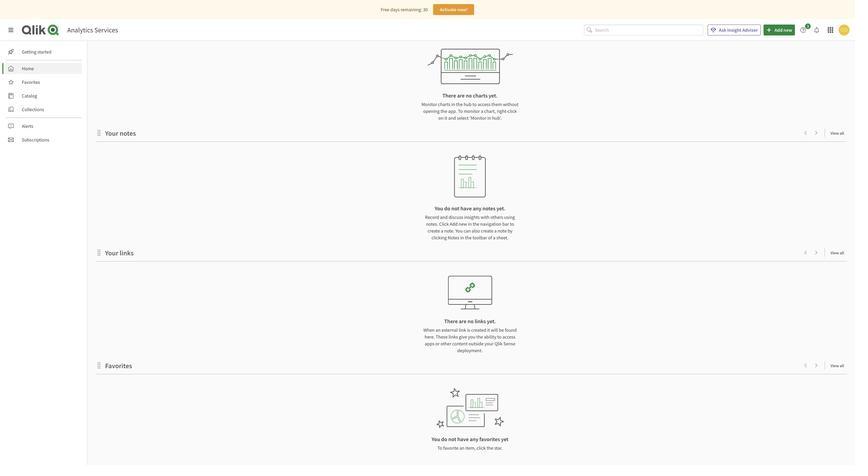 Task type: locate. For each thing, give the bounding box(es) containing it.
1 vertical spatial not
[[449, 436, 456, 443]]

favorites inside navigation pane element
[[22, 79, 40, 85]]

any inside you do not have any favorites yet to favorite an item, click the star.
[[470, 436, 479, 443]]

to inside you do not have any notes yet. record and discuss insights with others using notes. click add new in the navigation bar to create a note. you can also create a note by clicking notes in the toolbar of a sheet.
[[510, 221, 514, 227]]

qlik
[[495, 341, 503, 347]]

click inside you do not have any favorites yet to favorite an item, click the star.
[[477, 446, 486, 452]]

0 horizontal spatial links
[[120, 249, 134, 257]]

external
[[442, 327, 458, 334]]

1 horizontal spatial favorites link
[[105, 362, 135, 371]]

0 vertical spatial no
[[466, 92, 472, 99]]

1 vertical spatial it
[[487, 327, 490, 334]]

are
[[457, 92, 465, 99], [459, 318, 467, 325]]

0 horizontal spatial favorites
[[22, 79, 40, 85]]

hub
[[464, 101, 472, 108]]

0 vertical spatial an
[[436, 327, 441, 334]]

move collection image
[[96, 130, 102, 136], [96, 249, 102, 256], [96, 362, 102, 369]]

to
[[473, 101, 477, 108], [510, 221, 514, 227], [498, 334, 502, 340]]

toolbar
[[473, 235, 487, 241]]

2 view all from the top
[[831, 251, 845, 256]]

add inside "dropdown button"
[[775, 27, 783, 33]]

1 horizontal spatial notes
[[483, 205, 496, 212]]

0 horizontal spatial to
[[473, 101, 477, 108]]

1 vertical spatial links
[[475, 318, 486, 325]]

0 vertical spatial all
[[840, 131, 845, 136]]

yet. up others
[[497, 205, 506, 212]]

charts up "app." on the right of page
[[438, 101, 451, 108]]

have
[[461, 205, 472, 212], [458, 436, 469, 443]]

there
[[443, 92, 456, 99], [444, 318, 458, 325]]

2 view all link from the top
[[831, 249, 847, 257]]

1 vertical spatial new
[[459, 221, 467, 227]]

to for your notes
[[510, 221, 514, 227]]

0 horizontal spatial charts
[[438, 101, 451, 108]]

0 vertical spatial view
[[831, 131, 839, 136]]

searchbar element
[[584, 24, 704, 36]]

do inside you do not have any notes yet. record and discuss insights with others using notes. click add new in the navigation bar to create a note. you can also create a note by clicking notes in the toolbar of a sheet.
[[444, 205, 451, 212]]

opening
[[423, 108, 440, 114]]

and down "app." on the right of page
[[448, 115, 456, 121]]

0 horizontal spatial access
[[478, 101, 491, 108]]

a down click
[[441, 228, 443, 234]]

0 vertical spatial access
[[478, 101, 491, 108]]

0 vertical spatial notes
[[120, 129, 136, 138]]

0 vertical spatial to
[[458, 108, 463, 114]]

0 vertical spatial new
[[784, 27, 793, 33]]

new left 3 dropdown button in the right top of the page
[[784, 27, 793, 33]]

2 vertical spatial all
[[840, 364, 845, 369]]

insight
[[728, 27, 742, 33]]

alerts link
[[5, 121, 82, 132]]

1 horizontal spatial charts
[[473, 92, 488, 99]]

0 vertical spatial and
[[448, 115, 456, 121]]

1 horizontal spatial to
[[458, 108, 463, 114]]

2 vertical spatial to
[[498, 334, 502, 340]]

2 all from the top
[[840, 251, 845, 256]]

to inside there are no links yet. when an external link is created it will be found here. these links give you the ability to access apps or other content outside your qlik sense deployment.
[[498, 334, 502, 340]]

view all link
[[831, 129, 847, 137], [831, 249, 847, 257], [831, 362, 847, 370]]

there up external
[[444, 318, 458, 325]]

getting started
[[22, 49, 51, 55]]

access up the sense
[[503, 334, 516, 340]]

analytics services element
[[67, 26, 118, 34]]

and inside there are no charts yet. monitor charts in the hub to access them without opening the app. to monitor a chart, right-click on it and select 'monitor in hub'.
[[448, 115, 456, 121]]

1 vertical spatial to
[[438, 446, 442, 452]]

yet.
[[489, 92, 498, 99], [497, 205, 506, 212], [487, 318, 496, 325]]

using
[[504, 214, 515, 221]]

activate now! link
[[433, 4, 474, 15]]

clicking
[[432, 235, 447, 241]]

view all link for links
[[831, 249, 847, 257]]

access up chart,
[[478, 101, 491, 108]]

1 vertical spatial charts
[[438, 101, 451, 108]]

any for favorites
[[470, 436, 479, 443]]

and up click
[[440, 214, 448, 221]]

1 view all from the top
[[831, 131, 845, 136]]

and
[[448, 115, 456, 121], [440, 214, 448, 221]]

add new button
[[764, 25, 795, 36]]

3 all from the top
[[840, 364, 845, 369]]

home
[[22, 66, 34, 72]]

are for links
[[459, 318, 467, 325]]

have inside you do not have any notes yet. record and discuss insights with others using notes. click add new in the navigation bar to create a note. you can also create a note by clicking notes in the toolbar of a sheet.
[[461, 205, 472, 212]]

0 vertical spatial favorites link
[[5, 77, 82, 88]]

not
[[452, 205, 460, 212], [449, 436, 456, 443]]

2 vertical spatial you
[[432, 436, 440, 443]]

1 horizontal spatial click
[[508, 108, 517, 114]]

your links link
[[105, 249, 136, 257]]

create up the of
[[481, 228, 494, 234]]

1 vertical spatial click
[[477, 446, 486, 452]]

0 vertical spatial it
[[445, 115, 448, 121]]

a left note
[[494, 228, 497, 234]]

are inside there are no links yet. when an external link is created it will be found here. these links give you the ability to access apps or other content outside your qlik sense deployment.
[[459, 318, 467, 325]]

1 vertical spatial any
[[470, 436, 479, 443]]

0 horizontal spatial favorites link
[[5, 77, 82, 88]]

not up the discuss
[[452, 205, 460, 212]]

2 horizontal spatial to
[[510, 221, 514, 227]]

1 vertical spatial an
[[460, 446, 465, 452]]

also
[[472, 228, 480, 234]]

monitor
[[464, 108, 480, 114]]

all
[[840, 131, 845, 136], [840, 251, 845, 256], [840, 364, 845, 369]]

0 vertical spatial there
[[443, 92, 456, 99]]

an left item,
[[460, 446, 465, 452]]

are for charts
[[457, 92, 465, 99]]

not inside you do not have any notes yet. record and discuss insights with others using notes. click add new in the navigation bar to create a note. you can also create a note by clicking notes in the toolbar of a sheet.
[[452, 205, 460, 212]]

create
[[428, 228, 440, 234], [481, 228, 494, 234]]

1 vertical spatial are
[[459, 318, 467, 325]]

0 vertical spatial to
[[473, 101, 477, 108]]

0 vertical spatial your
[[105, 129, 118, 138]]

record
[[425, 214, 439, 221]]

do for your notes
[[444, 205, 451, 212]]

click right item,
[[477, 446, 486, 452]]

have up item,
[[458, 436, 469, 443]]

30
[[423, 6, 428, 13]]

1 vertical spatial you
[[456, 228, 463, 234]]

view all
[[831, 131, 845, 136], [831, 251, 845, 256], [831, 364, 845, 369]]

yet. for there are no charts yet.
[[489, 92, 498, 99]]

not inside you do not have any favorites yet to favorite an item, click the star.
[[449, 436, 456, 443]]

0 horizontal spatial create
[[428, 228, 440, 234]]

no up is
[[468, 318, 474, 325]]

favorites
[[480, 436, 500, 443]]

no inside there are no charts yet. monitor charts in the hub to access them without opening the app. to monitor a chart, right-click on it and select 'monitor in hub'.
[[466, 92, 472, 99]]

new
[[784, 27, 793, 33], [459, 221, 467, 227]]

have up insights
[[461, 205, 472, 212]]

1 vertical spatial view all
[[831, 251, 845, 256]]

add inside you do not have any notes yet. record and discuss insights with others using notes. click add new in the navigation bar to create a note. you can also create a note by clicking notes in the toolbar of a sheet.
[[450, 221, 458, 227]]

view all link for notes
[[831, 129, 847, 137]]

to left favorite
[[438, 446, 442, 452]]

0 horizontal spatial and
[[440, 214, 448, 221]]

1 vertical spatial all
[[840, 251, 845, 256]]

ask insight advisor button
[[708, 25, 761, 36]]

0 horizontal spatial it
[[445, 115, 448, 121]]

charts
[[473, 92, 488, 99], [438, 101, 451, 108]]

the inside there are no links yet. when an external link is created it will be found here. these links give you the ability to access apps or other content outside your qlik sense deployment.
[[477, 334, 483, 340]]

free days remaining: 30
[[381, 6, 428, 13]]

in
[[452, 101, 455, 108], [488, 115, 491, 121], [468, 221, 472, 227], [460, 235, 464, 241]]

1 vertical spatial yet.
[[497, 205, 506, 212]]

1 vertical spatial do
[[441, 436, 447, 443]]

the down created at the right bottom of the page
[[477, 334, 483, 340]]

no for links
[[468, 318, 474, 325]]

1 horizontal spatial an
[[460, 446, 465, 452]]

do up the discuss
[[444, 205, 451, 212]]

catalog link
[[5, 90, 82, 101]]

a up ''monitor'
[[481, 108, 483, 114]]

notes
[[120, 129, 136, 138], [483, 205, 496, 212]]

0 vertical spatial you
[[435, 205, 443, 212]]

bar
[[503, 221, 509, 227]]

0 vertical spatial charts
[[473, 92, 488, 99]]

0 vertical spatial add
[[775, 27, 783, 33]]

1 vertical spatial view
[[831, 251, 839, 256]]

yet. up them at the top right of page
[[489, 92, 498, 99]]

1 vertical spatial to
[[510, 221, 514, 227]]

3 view from the top
[[831, 364, 839, 369]]

an inside you do not have any favorites yet to favorite an item, click the star.
[[460, 446, 465, 452]]

1 all from the top
[[840, 131, 845, 136]]

the left star.
[[487, 446, 493, 452]]

to right the bar in the right top of the page
[[510, 221, 514, 227]]

1 vertical spatial notes
[[483, 205, 496, 212]]

1 horizontal spatial add
[[775, 27, 783, 33]]

move collection image for favorites
[[96, 362, 102, 369]]

close sidebar menu image
[[8, 27, 14, 33]]

app.
[[448, 108, 457, 114]]

outside
[[469, 341, 484, 347]]

there up "app." on the right of page
[[443, 92, 456, 99]]

favorites link
[[5, 77, 82, 88], [105, 362, 135, 371]]

0 vertical spatial click
[[508, 108, 517, 114]]

1 view from the top
[[831, 131, 839, 136]]

2 vertical spatial yet.
[[487, 318, 496, 325]]

view for notes
[[831, 131, 839, 136]]

ask
[[719, 27, 727, 33]]

to up select
[[458, 108, 463, 114]]

1 view all link from the top
[[831, 129, 847, 137]]

no up hub
[[466, 92, 472, 99]]

2 vertical spatial move collection image
[[96, 362, 102, 369]]

links
[[120, 249, 134, 257], [475, 318, 486, 325], [449, 334, 458, 340]]

yet. inside there are no charts yet. monitor charts in the hub to access them without opening the app. to monitor a chart, right-click on it and select 'monitor in hub'.
[[489, 92, 498, 99]]

0 vertical spatial are
[[457, 92, 465, 99]]

1 vertical spatial there
[[444, 318, 458, 325]]

add left 3 dropdown button in the right top of the page
[[775, 27, 783, 33]]

create down notes.
[[428, 228, 440, 234]]

1 create from the left
[[428, 228, 440, 234]]

the down can
[[465, 235, 472, 241]]

are inside there are no charts yet. monitor charts in the hub to access them without opening the app. to monitor a chart, right-click on it and select 'monitor in hub'.
[[457, 92, 465, 99]]

discuss
[[449, 214, 463, 221]]

0 vertical spatial move collection image
[[96, 130, 102, 136]]

0 horizontal spatial notes
[[120, 129, 136, 138]]

1 horizontal spatial it
[[487, 327, 490, 334]]

do inside you do not have any favorites yet to favorite an item, click the star.
[[441, 436, 447, 443]]

new inside you do not have any notes yet. record and discuss insights with others using notes. click add new in the navigation bar to create a note. you can also create a note by clicking notes in the toolbar of a sheet.
[[459, 221, 467, 227]]

0 vertical spatial have
[[461, 205, 472, 212]]

add
[[775, 27, 783, 33], [450, 221, 458, 227]]

1 horizontal spatial access
[[503, 334, 516, 340]]

any inside you do not have any notes yet. record and discuss insights with others using notes. click add new in the navigation bar to create a note. you can also create a note by clicking notes in the toolbar of a sheet.
[[473, 205, 482, 212]]

1 vertical spatial no
[[468, 318, 474, 325]]

1 vertical spatial have
[[458, 436, 469, 443]]

1 horizontal spatial favorites
[[105, 362, 132, 371]]

0 vertical spatial do
[[444, 205, 451, 212]]

0 vertical spatial view all
[[831, 131, 845, 136]]

here.
[[425, 334, 435, 340]]

3 view all from the top
[[831, 364, 845, 369]]

1 vertical spatial move collection image
[[96, 249, 102, 256]]

not for favorites
[[449, 436, 456, 443]]

no inside there are no links yet. when an external link is created it will be found here. these links give you the ability to access apps or other content outside your qlik sense deployment.
[[468, 318, 474, 325]]

your
[[485, 341, 494, 347]]

yet. up will
[[487, 318, 496, 325]]

a
[[481, 108, 483, 114], [441, 228, 443, 234], [494, 228, 497, 234], [493, 235, 496, 241]]

0 horizontal spatial an
[[436, 327, 441, 334]]

0 vertical spatial any
[[473, 205, 482, 212]]

new up can
[[459, 221, 467, 227]]

not up favorite
[[449, 436, 456, 443]]

0 horizontal spatial click
[[477, 446, 486, 452]]

2 vertical spatial links
[[449, 334, 458, 340]]

there for there are no charts yet.
[[443, 92, 456, 99]]

do for favorites
[[441, 436, 447, 443]]

1 vertical spatial your
[[105, 249, 118, 257]]

2 vertical spatial view all
[[831, 364, 845, 369]]

no
[[466, 92, 472, 99], [468, 318, 474, 325]]

add down the discuss
[[450, 221, 458, 227]]

1 horizontal spatial and
[[448, 115, 456, 121]]

0 horizontal spatial new
[[459, 221, 467, 227]]

to inside there are no charts yet. monitor charts in the hub to access them without opening the app. to monitor a chart, right-click on it and select 'monitor in hub'.
[[458, 108, 463, 114]]

1 horizontal spatial new
[[784, 27, 793, 33]]

there inside there are no links yet. when an external link is created it will be found here. these links give you the ability to access apps or other content outside your qlik sense deployment.
[[444, 318, 458, 325]]

0 horizontal spatial to
[[438, 446, 442, 452]]

are up hub
[[457, 92, 465, 99]]

note.
[[444, 228, 455, 234]]

there inside there are no charts yet. monitor charts in the hub to access them without opening the app. to monitor a chart, right-click on it and select 'monitor in hub'.
[[443, 92, 456, 99]]

2 vertical spatial view all link
[[831, 362, 847, 370]]

0 horizontal spatial add
[[450, 221, 458, 227]]

can
[[464, 228, 471, 234]]

chart,
[[484, 108, 496, 114]]

getting started link
[[5, 46, 82, 57]]

1 horizontal spatial create
[[481, 228, 494, 234]]

0 vertical spatial not
[[452, 205, 460, 212]]

hub'.
[[492, 115, 502, 121]]

1 horizontal spatial to
[[498, 334, 502, 340]]

you inside you do not have any favorites yet to favorite an item, click the star.
[[432, 436, 440, 443]]

charts up monitor
[[473, 92, 488, 99]]

1 vertical spatial add
[[450, 221, 458, 227]]

you for your notes
[[435, 205, 443, 212]]

0 vertical spatial favorites
[[22, 79, 40, 85]]

are up link
[[459, 318, 467, 325]]

activate now!
[[440, 6, 468, 13]]

3 view all link from the top
[[831, 362, 847, 370]]

do up favorite
[[441, 436, 447, 443]]

it
[[445, 115, 448, 121], [487, 327, 490, 334]]

click down without at the right top of the page
[[508, 108, 517, 114]]

any up item,
[[470, 436, 479, 443]]

an inside there are no links yet. when an external link is created it will be found here. these links give you the ability to access apps or other content outside your qlik sense deployment.
[[436, 327, 441, 334]]

there for there are no links yet.
[[444, 318, 458, 325]]

access inside there are no charts yet. monitor charts in the hub to access them without opening the app. to monitor a chart, right-click on it and select 'monitor in hub'.
[[478, 101, 491, 108]]

any up insights
[[473, 205, 482, 212]]

to right hub
[[473, 101, 477, 108]]

0 vertical spatial view all link
[[831, 129, 847, 137]]

it left will
[[487, 327, 490, 334]]

1 vertical spatial and
[[440, 214, 448, 221]]

give
[[459, 334, 467, 340]]

0 vertical spatial yet.
[[489, 92, 498, 99]]

a inside there are no charts yet. monitor charts in the hub to access them without opening the app. to monitor a chart, right-click on it and select 'monitor in hub'.
[[481, 108, 483, 114]]

star.
[[494, 446, 503, 452]]

an
[[436, 327, 441, 334], [460, 446, 465, 452]]

the inside you do not have any favorites yet to favorite an item, click the star.
[[487, 446, 493, 452]]

1 vertical spatial access
[[503, 334, 516, 340]]

an up these
[[436, 327, 441, 334]]

no for charts
[[466, 92, 472, 99]]

click
[[439, 221, 449, 227]]

to up qlik
[[498, 334, 502, 340]]

yet. inside there are no links yet. when an external link is created it will be found here. these links give you the ability to access apps or other content outside your qlik sense deployment.
[[487, 318, 496, 325]]

1 horizontal spatial links
[[449, 334, 458, 340]]

apps
[[425, 341, 435, 347]]

view for links
[[831, 251, 839, 256]]

2 view from the top
[[831, 251, 839, 256]]

it right on
[[445, 115, 448, 121]]

1 vertical spatial view all link
[[831, 249, 847, 257]]

any
[[473, 205, 482, 212], [470, 436, 479, 443]]

to
[[458, 108, 463, 114], [438, 446, 442, 452]]

2 vertical spatial view
[[831, 364, 839, 369]]

have inside you do not have any favorites yet to favorite an item, click the star.
[[458, 436, 469, 443]]



Task type: vqa. For each thing, say whether or not it's contained in the screenshot.
YOUR NOTES link on the top left of page
yes



Task type: describe. For each thing, give the bounding box(es) containing it.
2 create from the left
[[481, 228, 494, 234]]

these
[[436, 334, 448, 340]]

or
[[436, 341, 440, 347]]

free
[[381, 6, 390, 13]]

0 vertical spatial links
[[120, 249, 134, 257]]

alerts
[[22, 123, 33, 129]]

it inside there are no charts yet. monitor charts in the hub to access them without opening the app. to monitor a chart, right-click on it and select 'monitor in hub'.
[[445, 115, 448, 121]]

analytics services
[[67, 26, 118, 34]]

analytics
[[67, 26, 93, 34]]

to inside you do not have any favorites yet to favorite an item, click the star.
[[438, 446, 442, 452]]

subscriptions
[[22, 137, 49, 143]]

will
[[491, 327, 498, 334]]

there are no charts yet. monitor charts in the hub to access them without opening the app. to monitor a chart, right-click on it and select 'monitor in hub'.
[[422, 92, 519, 121]]

activate
[[440, 6, 457, 13]]

on
[[439, 115, 444, 121]]

not for your notes
[[452, 205, 460, 212]]

yet. inside you do not have any notes yet. record and discuss insights with others using notes. click add new in the navigation bar to create a note. you can also create a note by clicking notes in the toolbar of a sheet.
[[497, 205, 506, 212]]

you do not have any notes yet. record and discuss insights with others using notes. click add new in the navigation bar to create a note. you can also create a note by clicking notes in the toolbar of a sheet.
[[425, 205, 515, 241]]

you for favorites
[[432, 436, 440, 443]]

you
[[468, 334, 476, 340]]

notes.
[[426, 221, 438, 227]]

other
[[441, 341, 452, 347]]

subscriptions link
[[5, 135, 82, 145]]

the left hub
[[456, 101, 463, 108]]

have for your notes
[[461, 205, 472, 212]]

getting
[[22, 49, 36, 55]]

yet
[[501, 436, 509, 443]]

monitor
[[422, 101, 437, 108]]

1 vertical spatial favorites link
[[105, 362, 135, 371]]

3 button
[[798, 24, 813, 36]]

it inside there are no links yet. when an external link is created it will be found here. these links give you the ability to access apps or other content outside your qlik sense deployment.
[[487, 327, 490, 334]]

your for your notes
[[105, 129, 118, 138]]

them
[[492, 101, 502, 108]]

view all for links
[[831, 251, 845, 256]]

you do not have any favorites yet to favorite an item, click the star.
[[432, 436, 509, 452]]

link
[[459, 327, 466, 334]]

the up also
[[473, 221, 480, 227]]

notes
[[448, 235, 460, 241]]

navigation pane element
[[0, 44, 87, 148]]

remaining:
[[401, 6, 422, 13]]

content
[[452, 341, 468, 347]]

all for links
[[840, 251, 845, 256]]

access inside there are no links yet. when an external link is created it will be found here. these links give you the ability to access apps or other content outside your qlik sense deployment.
[[503, 334, 516, 340]]

christina overa image
[[839, 25, 850, 36]]

found
[[505, 327, 517, 334]]

there are no links yet. when an external link is created it will be found here. these links give you the ability to access apps or other content outside your qlik sense deployment.
[[424, 318, 517, 354]]

your links
[[105, 249, 134, 257]]

notes inside you do not have any notes yet. record and discuss insights with others using notes. click add new in the navigation bar to create a note. you can also create a note by clicking notes in the toolbar of a sheet.
[[483, 205, 496, 212]]

favorite
[[443, 446, 459, 452]]

Search text field
[[595, 24, 704, 36]]

when
[[424, 327, 435, 334]]

without
[[503, 101, 519, 108]]

yet. for there are no links yet.
[[487, 318, 496, 325]]

'monitor
[[470, 115, 487, 121]]

group 5 image
[[427, 49, 513, 85]]

days
[[391, 6, 400, 13]]

deployment.
[[457, 348, 483, 354]]

your notes link
[[105, 129, 139, 138]]

by
[[508, 228, 513, 234]]

add new
[[775, 27, 793, 33]]

move collection image for your links
[[96, 249, 102, 256]]

others
[[491, 214, 503, 221]]

note
[[498, 228, 507, 234]]

with
[[481, 214, 490, 221]]

move collection image for your notes
[[96, 130, 102, 136]]

ask insight advisor
[[719, 27, 758, 33]]

and inside you do not have any notes yet. record and discuss insights with others using notes. click add new in the navigation bar to create a note. you can also create a note by clicking notes in the toolbar of a sheet.
[[440, 214, 448, 221]]

to for your links
[[498, 334, 502, 340]]

started
[[37, 49, 51, 55]]

sense
[[504, 341, 516, 347]]

now!
[[458, 6, 468, 13]]

insights
[[464, 214, 480, 221]]

have for favorites
[[458, 436, 469, 443]]

navigation
[[481, 221, 502, 227]]

all for notes
[[840, 131, 845, 136]]

home link
[[5, 63, 82, 74]]

in down insights
[[468, 221, 472, 227]]

select
[[457, 115, 469, 121]]

your notes
[[105, 129, 136, 138]]

in down chart,
[[488, 115, 491, 121]]

view all for notes
[[831, 131, 845, 136]]

1 vertical spatial favorites
[[105, 362, 132, 371]]

advisor
[[743, 27, 758, 33]]

new inside "dropdown button"
[[784, 27, 793, 33]]

right-
[[497, 108, 508, 114]]

sheet.
[[497, 235, 509, 241]]

click inside there are no charts yet. monitor charts in the hub to access them without opening the app. to monitor a chart, right-click on it and select 'monitor in hub'.
[[508, 108, 517, 114]]

any for your notes
[[473, 205, 482, 212]]

is
[[467, 327, 470, 334]]

the up on
[[441, 108, 447, 114]]

group image
[[436, 156, 504, 198]]

services
[[94, 26, 118, 34]]

collections
[[22, 107, 44, 113]]

in up "app." on the right of page
[[452, 101, 455, 108]]

your for your links
[[105, 249, 118, 257]]

collections link
[[5, 104, 82, 115]]

3
[[807, 24, 809, 29]]

ability
[[484, 334, 497, 340]]

catalog
[[22, 93, 37, 99]]

be
[[499, 327, 504, 334]]

to inside there are no charts yet. monitor charts in the hub to access them without opening the app. to monitor a chart, right-click on it and select 'monitor in hub'.
[[473, 101, 477, 108]]

in down can
[[460, 235, 464, 241]]

a right the of
[[493, 235, 496, 241]]

created
[[471, 327, 486, 334]]

of
[[488, 235, 492, 241]]

2 horizontal spatial links
[[475, 318, 486, 325]]

item,
[[466, 446, 476, 452]]



